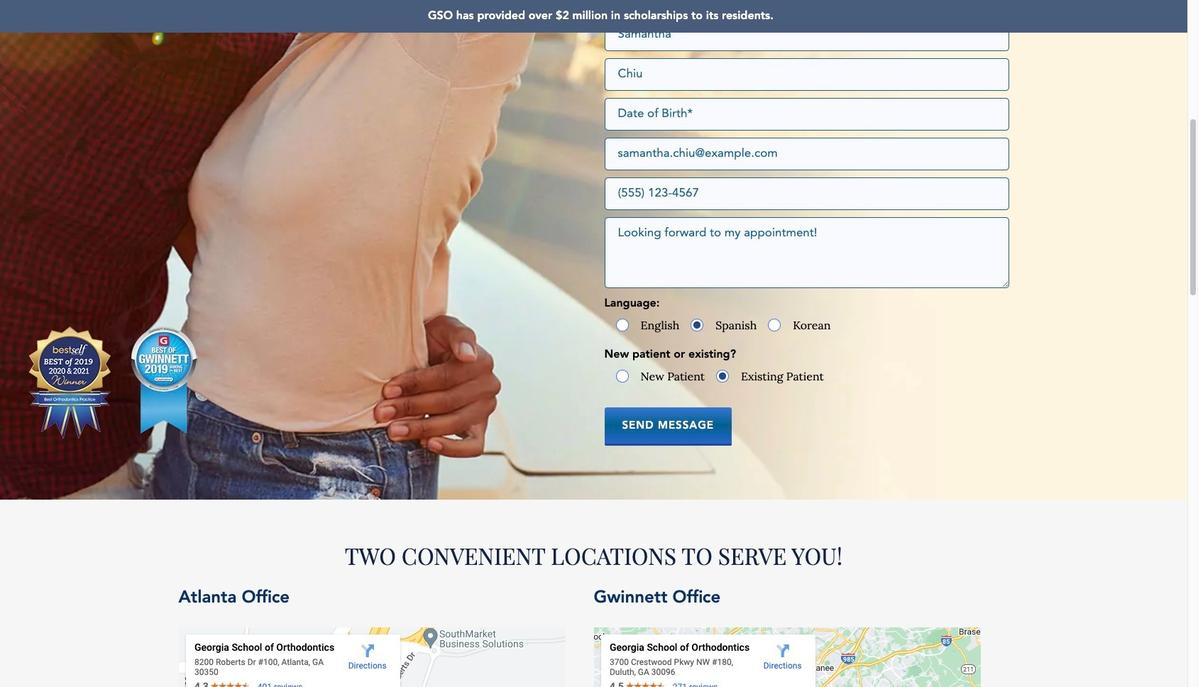 Task type: locate. For each thing, give the bounding box(es) containing it.
none submit inside contact form element
[[605, 408, 732, 446]]

None submit
[[605, 408, 732, 446]]



Task type: vqa. For each thing, say whether or not it's contained in the screenshot.
"submit" in the Contact form element
no



Task type: describe. For each thing, give the bounding box(es) containing it.
contact form element
[[605, 18, 1009, 457]]

Phone* telephone field
[[605, 177, 1009, 210]]

Last Name* text field
[[605, 58, 1009, 91]]

Email* email field
[[605, 138, 1009, 170]]

First Name* text field
[[605, 18, 1009, 51]]

Message text field
[[605, 217, 1009, 288]]

Date of Birth* text field
[[605, 98, 1009, 131]]



